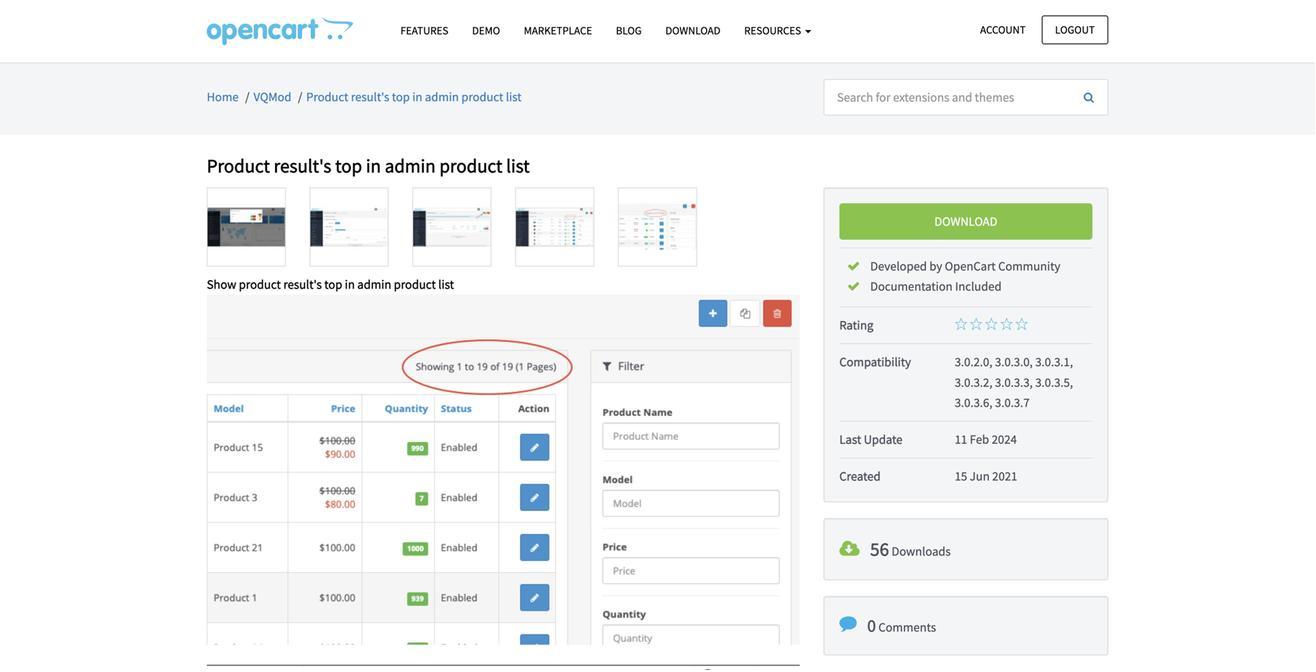 Task type: locate. For each thing, give the bounding box(es) containing it.
logout link
[[1042, 15, 1109, 44]]

0 vertical spatial result's
[[351, 89, 389, 105]]

1 horizontal spatial product
[[306, 89, 348, 105]]

2 vertical spatial result's
[[283, 276, 322, 292]]

1 vertical spatial download
[[935, 213, 998, 229]]

1 horizontal spatial star light o image
[[1016, 318, 1028, 330]]

star light o image up 3.0.3.0,
[[1001, 318, 1013, 330]]

1 vertical spatial in
[[366, 154, 381, 178]]

download up opencart
[[935, 213, 998, 229]]

cloud download image
[[840, 540, 860, 559]]

download
[[666, 23, 721, 38], [935, 213, 998, 229]]

0 vertical spatial admin
[[425, 89, 459, 105]]

2 vertical spatial admin
[[357, 276, 391, 292]]

star light o image up 3.0.3.0,
[[1016, 318, 1028, 330]]

resources link
[[733, 17, 823, 44]]

product
[[462, 89, 504, 105], [440, 154, 503, 178], [239, 276, 281, 292], [394, 276, 436, 292]]

compatibility
[[840, 354, 911, 370]]

star light o image up 3.0.2.0,
[[955, 318, 968, 330]]

3.0.2.0,
[[955, 354, 993, 370]]

3.0.2.0, 3.0.3.0, 3.0.3.1, 3.0.3.2, 3.0.3.3, 3.0.3.5, 3.0.3.6, 3.0.3.7
[[955, 354, 1073, 410]]

0 vertical spatial product result's top in admin product list
[[306, 89, 522, 105]]

2 vertical spatial list
[[438, 276, 454, 292]]

included
[[955, 278, 1002, 294]]

0 vertical spatial download
[[666, 23, 721, 38]]

0 vertical spatial in
[[413, 89, 423, 105]]

download link
[[654, 17, 733, 44], [840, 203, 1093, 240]]

1 vertical spatial product result's top in admin product list
[[207, 154, 530, 178]]

download right blog
[[666, 23, 721, 38]]

download link right blog
[[654, 17, 733, 44]]

2 vertical spatial top
[[324, 276, 342, 292]]

rating
[[840, 317, 874, 333]]

1 vertical spatial download link
[[840, 203, 1093, 240]]

result's
[[351, 89, 389, 105], [274, 154, 331, 178], [283, 276, 322, 292]]

in
[[413, 89, 423, 105], [366, 154, 381, 178], [345, 276, 355, 292]]

product
[[306, 89, 348, 105], [207, 154, 270, 178]]

by
[[930, 258, 943, 274]]

0 horizontal spatial in
[[345, 276, 355, 292]]

download link up opencart
[[840, 203, 1093, 240]]

0 horizontal spatial star light o image
[[985, 318, 998, 330]]

logout
[[1055, 23, 1095, 37]]

0 horizontal spatial star light o image
[[955, 318, 968, 330]]

1 horizontal spatial star light o image
[[970, 318, 983, 330]]

account link
[[967, 15, 1039, 44]]

search image
[[1084, 92, 1094, 103]]

demo
[[472, 23, 500, 38]]

product result's top in admin product list
[[306, 89, 522, 105], [207, 154, 530, 178]]

2 horizontal spatial in
[[413, 89, 423, 105]]

3.0.3.5,
[[1036, 374, 1073, 390]]

resources
[[744, 23, 804, 38]]

list
[[506, 89, 522, 105], [506, 154, 530, 178], [438, 276, 454, 292]]

3.0.3.7
[[995, 395, 1030, 410]]

0 comments
[[868, 615, 936, 636]]

3 star light o image from the left
[[1001, 318, 1013, 330]]

star light o image down the included on the right of page
[[970, 318, 983, 330]]

comment image
[[840, 615, 857, 633]]

demo link
[[460, 17, 512, 44]]

admin
[[425, 89, 459, 105], [385, 154, 436, 178], [357, 276, 391, 292]]

downloads
[[892, 544, 951, 559]]

0 horizontal spatial download link
[[654, 17, 733, 44]]

product down home
[[207, 154, 270, 178]]

star light o image
[[985, 318, 998, 330], [1016, 318, 1028, 330]]

2 horizontal spatial star light o image
[[1001, 318, 1013, 330]]

2 star light o image from the left
[[1016, 318, 1028, 330]]

star light o image down the included on the right of page
[[985, 318, 998, 330]]

product result's top in admin product list link
[[306, 89, 522, 105]]

0 vertical spatial product
[[306, 89, 348, 105]]

15
[[955, 468, 968, 484]]

1 vertical spatial top
[[335, 154, 362, 178]]

2 vertical spatial in
[[345, 276, 355, 292]]

3.0.3.6,
[[955, 395, 993, 410]]

account
[[981, 23, 1026, 37]]

3.0.3.1,
[[1036, 354, 1073, 370]]

top
[[392, 89, 410, 105], [335, 154, 362, 178], [324, 276, 342, 292]]

last
[[840, 431, 862, 447]]

0 vertical spatial top
[[392, 89, 410, 105]]

star light o image
[[955, 318, 968, 330], [970, 318, 983, 330], [1001, 318, 1013, 330]]

product right vqmod
[[306, 89, 348, 105]]

1 vertical spatial product
[[207, 154, 270, 178]]

0 vertical spatial download link
[[654, 17, 733, 44]]



Task type: describe. For each thing, give the bounding box(es) containing it.
developed by opencart community documentation included
[[871, 258, 1061, 294]]

show
[[207, 276, 236, 292]]

15 jun 2021
[[955, 468, 1018, 484]]

update
[[864, 431, 903, 447]]

feb
[[970, 431, 990, 447]]

blog
[[616, 23, 642, 38]]

features
[[401, 23, 449, 38]]

1 horizontal spatial download
[[935, 213, 998, 229]]

comments
[[879, 619, 936, 635]]

Search for extensions and themes text field
[[824, 79, 1071, 115]]

opencart - product result's top in admin product list image
[[207, 17, 353, 45]]

created
[[840, 468, 881, 484]]

show product result's top in admin product list
[[207, 276, 454, 292]]

1 horizontal spatial download link
[[840, 203, 1093, 240]]

developed
[[871, 258, 927, 274]]

documentation
[[871, 278, 953, 294]]

marketplace
[[524, 23, 592, 38]]

community
[[999, 258, 1061, 274]]

home
[[207, 89, 239, 105]]

1 vertical spatial result's
[[274, 154, 331, 178]]

1 horizontal spatial in
[[366, 154, 381, 178]]

1 star light o image from the left
[[985, 318, 998, 330]]

11 feb 2024
[[955, 431, 1017, 447]]

2021
[[993, 468, 1018, 484]]

3.0.3.3,
[[995, 374, 1033, 390]]

1 vertical spatial admin
[[385, 154, 436, 178]]

1 vertical spatial list
[[506, 154, 530, 178]]

home link
[[207, 89, 239, 105]]

features link
[[389, 17, 460, 44]]

11
[[955, 431, 968, 447]]

0
[[868, 615, 876, 636]]

2024
[[992, 431, 1017, 447]]

1 star light o image from the left
[[955, 318, 968, 330]]

vqmod
[[254, 89, 291, 105]]

last update
[[840, 431, 903, 447]]

vqmod link
[[254, 89, 291, 105]]

0 horizontal spatial download
[[666, 23, 721, 38]]

opencart
[[945, 258, 996, 274]]

3.0.3.2,
[[955, 374, 993, 390]]

0 horizontal spatial product
[[207, 154, 270, 178]]

56 downloads
[[870, 537, 951, 561]]

0 vertical spatial list
[[506, 89, 522, 105]]

56
[[870, 537, 889, 561]]

2 star light o image from the left
[[970, 318, 983, 330]]

3.0.3.0,
[[995, 354, 1033, 370]]

blog link
[[604, 17, 654, 44]]

jun
[[970, 468, 990, 484]]

marketplace link
[[512, 17, 604, 44]]



Task type: vqa. For each thing, say whether or not it's contained in the screenshot.


